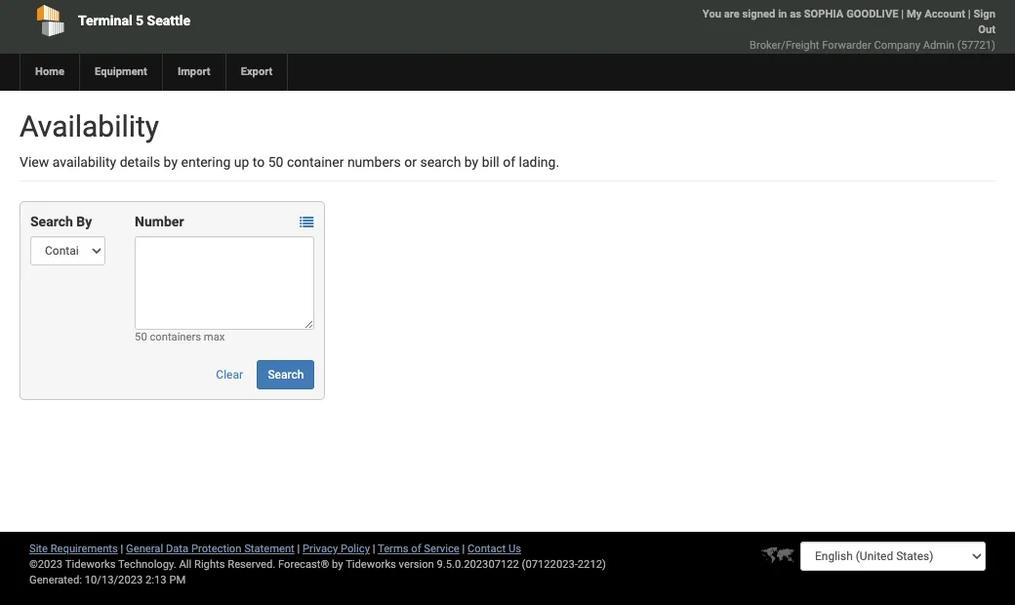 Task type: locate. For each thing, give the bounding box(es) containing it.
50 right to
[[268, 154, 284, 170]]

details
[[120, 154, 160, 170]]

clear button
[[205, 360, 254, 390]]

Number text field
[[135, 236, 315, 330]]

0 horizontal spatial 50
[[135, 331, 147, 344]]

in
[[778, 8, 787, 21]]

pm
[[169, 574, 186, 587]]

availability
[[52, 154, 116, 170]]

0 vertical spatial search
[[30, 214, 73, 229]]

lading.
[[519, 154, 559, 170]]

50 left containers
[[135, 331, 147, 344]]

search
[[30, 214, 73, 229], [268, 368, 304, 382]]

1 vertical spatial 50
[[135, 331, 147, 344]]

1 horizontal spatial by
[[332, 558, 343, 571]]

availability
[[20, 109, 159, 144]]

50
[[268, 154, 284, 170], [135, 331, 147, 344]]

by
[[164, 154, 178, 170], [465, 154, 479, 170], [332, 558, 343, 571]]

generated:
[[29, 574, 82, 587]]

tideworks
[[346, 558, 396, 571]]

requirements
[[50, 543, 118, 555]]

privacy policy link
[[303, 543, 370, 555]]

(57721)
[[957, 39, 996, 52]]

you
[[703, 8, 721, 21]]

to
[[253, 154, 265, 170]]

0 horizontal spatial search
[[30, 214, 73, 229]]

50 containers max
[[135, 331, 225, 344]]

company
[[874, 39, 920, 52]]

terms
[[378, 543, 409, 555]]

view
[[20, 154, 49, 170]]

0 vertical spatial of
[[503, 154, 515, 170]]

search left by
[[30, 214, 73, 229]]

by right details
[[164, 154, 178, 170]]

10/13/2023
[[85, 574, 143, 587]]

number
[[135, 214, 184, 229]]

site
[[29, 543, 48, 555]]

1 horizontal spatial of
[[503, 154, 515, 170]]

show list image
[[300, 216, 314, 230]]

| left sign
[[968, 8, 971, 21]]

| up 9.5.0.202307122
[[462, 543, 465, 555]]

1 horizontal spatial search
[[268, 368, 304, 382]]

1 horizontal spatial 50
[[268, 154, 284, 170]]

reserved.
[[228, 558, 276, 571]]

us
[[509, 543, 521, 555]]

statement
[[244, 543, 295, 555]]

container
[[287, 154, 344, 170]]

all
[[179, 558, 192, 571]]

0 vertical spatial 50
[[268, 154, 284, 170]]

numbers
[[347, 154, 401, 170]]

search right the clear button at the bottom
[[268, 368, 304, 382]]

of
[[503, 154, 515, 170], [411, 543, 421, 555]]

| left general
[[121, 543, 123, 555]]

export link
[[225, 54, 287, 91]]

terminal 5 seattle link
[[20, 0, 409, 41]]

1 vertical spatial of
[[411, 543, 421, 555]]

by left bill
[[465, 154, 479, 170]]

goodlive
[[847, 8, 899, 21]]

search by
[[30, 214, 92, 229]]

technology.
[[118, 558, 176, 571]]

search button
[[257, 360, 315, 390]]

clear
[[216, 368, 243, 382]]

of right bill
[[503, 154, 515, 170]]

import link
[[162, 54, 225, 91]]

1 vertical spatial search
[[268, 368, 304, 382]]

containers
[[150, 331, 201, 344]]

seattle
[[147, 13, 190, 28]]

account
[[925, 8, 965, 21]]

home link
[[20, 54, 79, 91]]

entering
[[181, 154, 231, 170]]

home
[[35, 65, 64, 78]]

are
[[724, 8, 740, 21]]

search inside button
[[268, 368, 304, 382]]

terminal
[[78, 13, 132, 28]]

by down privacy policy link
[[332, 558, 343, 571]]

protection
[[191, 543, 242, 555]]

view availability details by entering up to 50 container numbers or search by bill of lading.
[[20, 154, 559, 170]]

out
[[978, 23, 996, 36]]

2212)
[[578, 558, 606, 571]]

service
[[424, 543, 460, 555]]

sophia
[[804, 8, 844, 21]]

5
[[136, 13, 144, 28]]

0 horizontal spatial of
[[411, 543, 421, 555]]

of inside site requirements | general data protection statement | privacy policy | terms of service | contact us ©2023 tideworks technology. all rights reserved. forecast® by tideworks version 9.5.0.202307122 (07122023-2212) generated: 10/13/2023 2:13 pm
[[411, 543, 421, 555]]

privacy
[[303, 543, 338, 555]]

|
[[901, 8, 904, 21], [968, 8, 971, 21], [121, 543, 123, 555], [297, 543, 300, 555], [373, 543, 375, 555], [462, 543, 465, 555]]

forwarder
[[822, 39, 872, 52]]

broker/freight
[[750, 39, 819, 52]]

signed
[[742, 8, 775, 21]]

of up the version
[[411, 543, 421, 555]]



Task type: vqa. For each thing, say whether or not it's contained in the screenshot.
Site Requirements "link"
yes



Task type: describe. For each thing, give the bounding box(es) containing it.
2 horizontal spatial by
[[465, 154, 479, 170]]

version
[[399, 558, 434, 571]]

by inside site requirements | general data protection statement | privacy policy | terms of service | contact us ©2023 tideworks technology. all rights reserved. forecast® by tideworks version 9.5.0.202307122 (07122023-2212) generated: 10/13/2023 2:13 pm
[[332, 558, 343, 571]]

export
[[241, 65, 273, 78]]

bill
[[482, 154, 500, 170]]

search for search
[[268, 368, 304, 382]]

up
[[234, 154, 249, 170]]

import
[[178, 65, 210, 78]]

(07122023-
[[522, 558, 578, 571]]

general data protection statement link
[[126, 543, 295, 555]]

| up forecast®
[[297, 543, 300, 555]]

data
[[166, 543, 189, 555]]

equipment
[[95, 65, 147, 78]]

©2023 tideworks
[[29, 558, 116, 571]]

you are signed in as sophia goodlive | my account | sign out broker/freight forwarder company admin (57721)
[[703, 8, 996, 52]]

policy
[[341, 543, 370, 555]]

my account link
[[907, 8, 965, 21]]

admin
[[923, 39, 955, 52]]

sign
[[974, 8, 996, 21]]

site requirements link
[[29, 543, 118, 555]]

terminal 5 seattle
[[78, 13, 190, 28]]

contact
[[468, 543, 506, 555]]

| left "my"
[[901, 8, 904, 21]]

terms of service link
[[378, 543, 460, 555]]

site requirements | general data protection statement | privacy policy | terms of service | contact us ©2023 tideworks technology. all rights reserved. forecast® by tideworks version 9.5.0.202307122 (07122023-2212) generated: 10/13/2023 2:13 pm
[[29, 543, 606, 587]]

or
[[404, 154, 417, 170]]

by
[[76, 214, 92, 229]]

as
[[790, 8, 801, 21]]

rights
[[194, 558, 225, 571]]

contact us link
[[468, 543, 521, 555]]

my
[[907, 8, 922, 21]]

equipment link
[[79, 54, 162, 91]]

sign out link
[[974, 8, 996, 36]]

9.5.0.202307122
[[437, 558, 519, 571]]

search for search by
[[30, 214, 73, 229]]

| up the 'tideworks'
[[373, 543, 375, 555]]

search
[[420, 154, 461, 170]]

max
[[204, 331, 225, 344]]

general
[[126, 543, 163, 555]]

forecast®
[[278, 558, 329, 571]]

2:13
[[145, 574, 167, 587]]

0 horizontal spatial by
[[164, 154, 178, 170]]



